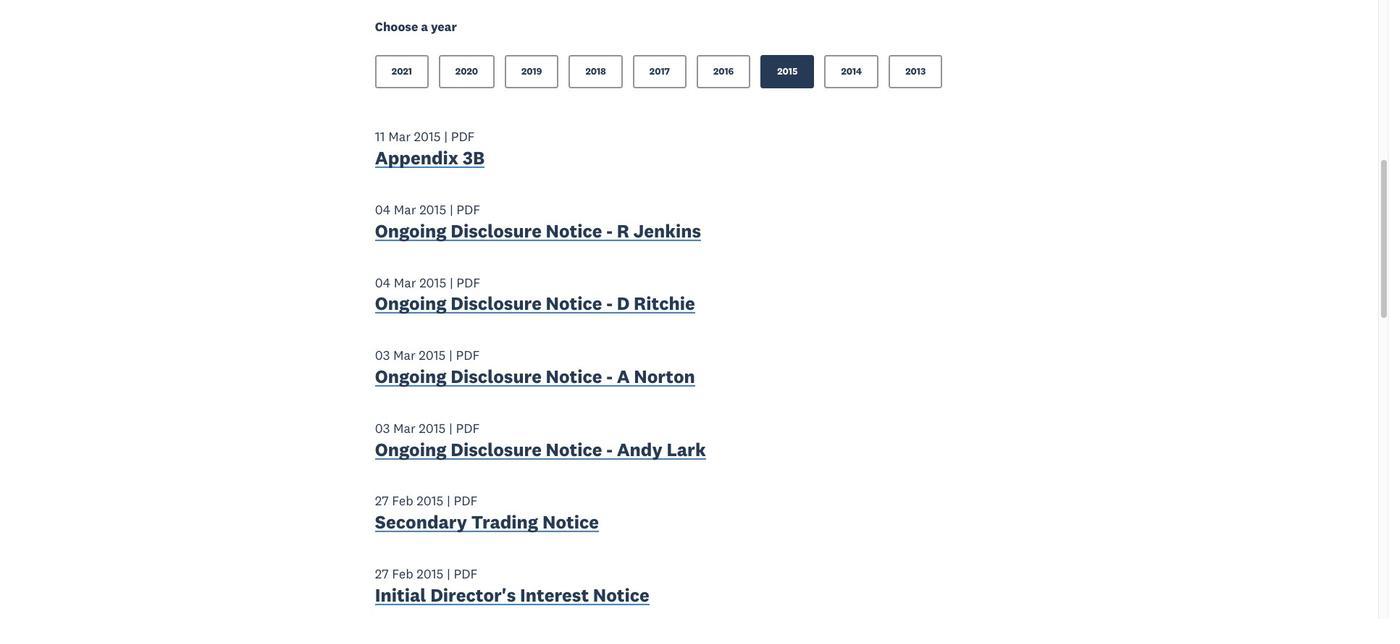 Task type: describe. For each thing, give the bounding box(es) containing it.
secondary trading notice link
[[375, 511, 599, 537]]

pdf for secondary trading notice
[[454, 493, 478, 510]]

- for andy
[[606, 438, 613, 461]]

trading
[[471, 511, 538, 534]]

jenkins
[[633, 219, 701, 242]]

03 for ongoing disclosure notice - a norton
[[375, 347, 390, 364]]

2020
[[455, 65, 478, 78]]

03 mar 2015 | pdf ongoing disclosure notice - andy lark
[[375, 420, 706, 461]]

- for d
[[606, 292, 613, 315]]

lark
[[667, 438, 706, 461]]

27 feb 2015 | pdf initial director's interest notice
[[375, 566, 650, 607]]

director's
[[430, 584, 516, 607]]

initial
[[375, 584, 426, 607]]

a
[[617, 365, 630, 388]]

notice for r
[[546, 219, 602, 242]]

initial director's interest notice link
[[375, 584, 650, 610]]

2019
[[521, 65, 542, 78]]

ongoing for ongoing disclosure notice - a norton
[[375, 365, 447, 388]]

interest
[[520, 584, 589, 607]]

feb for secondary
[[392, 493, 413, 510]]

secondary
[[375, 511, 467, 534]]

ongoing for ongoing disclosure notice - andy lark
[[375, 438, 447, 461]]

pdf for appendix 3b
[[451, 128, 475, 145]]

d
[[617, 292, 630, 315]]

| for ongoing disclosure notice - a norton
[[449, 347, 453, 364]]

disclosure for r
[[451, 219, 542, 242]]

disclosure for a
[[451, 365, 542, 388]]

disclosure for andy
[[451, 438, 542, 461]]

appendix
[[375, 146, 459, 170]]

| for secondary trading notice
[[447, 493, 450, 510]]

2021 button
[[375, 55, 429, 89]]

mar for ongoing disclosure notice - d ritchie
[[394, 274, 416, 291]]

27 for secondary
[[375, 493, 389, 510]]

2015 for initial director's interest notice
[[417, 566, 444, 582]]

11 mar 2015 | pdf appendix 3b
[[375, 128, 485, 170]]

2018 button
[[569, 55, 623, 89]]

mar for ongoing disclosure notice - andy lark
[[393, 420, 416, 437]]

notice inside 27 feb 2015 | pdf secondary trading notice
[[542, 511, 599, 534]]

27 feb 2015 | pdf secondary trading notice
[[375, 493, 599, 534]]

2015 for ongoing disclosure notice - d ritchie
[[419, 274, 446, 291]]

mar for appendix 3b
[[388, 128, 411, 145]]

pdf for ongoing disclosure notice - andy lark
[[456, 420, 480, 437]]

04 for ongoing disclosure notice - d ritchie
[[375, 274, 391, 291]]

ongoing for ongoing disclosure notice - r jenkins
[[375, 219, 447, 242]]

pdf for ongoing disclosure notice - r jenkins
[[457, 201, 480, 218]]

2020 button
[[439, 55, 495, 89]]



Task type: locate. For each thing, give the bounding box(es) containing it.
2015 inside button
[[777, 65, 798, 78]]

| inside 03 mar 2015 | pdf ongoing disclosure notice - andy lark
[[449, 420, 453, 437]]

disclosure inside 03 mar 2015 | pdf ongoing disclosure notice - andy lark
[[451, 438, 542, 461]]

notice for d
[[546, 292, 602, 315]]

1 vertical spatial feb
[[392, 566, 413, 582]]

2015 button
[[761, 55, 814, 89]]

pdf inside 27 feb 2015 | pdf secondary trading notice
[[454, 493, 478, 510]]

mar for ongoing disclosure notice - r jenkins
[[394, 201, 416, 218]]

11
[[375, 128, 385, 145]]

1 disclosure from the top
[[451, 219, 542, 242]]

- left d
[[606, 292, 613, 315]]

ongoing for ongoing disclosure notice - d ritchie
[[375, 292, 447, 315]]

1 feb from the top
[[392, 493, 413, 510]]

2014 button
[[825, 55, 879, 89]]

2013
[[906, 65, 926, 78]]

2015 for ongoing disclosure notice - a norton
[[419, 347, 446, 364]]

disclosure inside 03 mar 2015 | pdf ongoing disclosure notice - a norton
[[451, 365, 542, 388]]

2019 button
[[505, 55, 559, 89]]

2014
[[841, 65, 862, 78]]

1 04 from the top
[[375, 201, 391, 218]]

pdf for ongoing disclosure notice - d ritchie
[[457, 274, 480, 291]]

2015 for appendix 3b
[[414, 128, 441, 145]]

2015 inside 03 mar 2015 | pdf ongoing disclosure notice - a norton
[[419, 347, 446, 364]]

04 inside 04 mar 2015 | pdf ongoing disclosure notice - r jenkins
[[375, 201, 391, 218]]

ongoing disclosure notice - a norton link
[[375, 365, 695, 392]]

notice right trading
[[542, 511, 599, 534]]

feb up secondary
[[392, 493, 413, 510]]

choose a year
[[375, 19, 457, 35]]

notice inside 03 mar 2015 | pdf ongoing disclosure notice - andy lark
[[546, 438, 602, 461]]

2015 for secondary trading notice
[[417, 493, 444, 510]]

04 inside 04 mar 2015 | pdf ongoing disclosure notice - d ritchie
[[375, 274, 391, 291]]

2 - from the top
[[606, 292, 613, 315]]

feb for initial
[[392, 566, 413, 582]]

ongoing disclosure notice - andy lark link
[[375, 438, 706, 464]]

4 ongoing from the top
[[375, 438, 447, 461]]

pdf for ongoing disclosure notice - a norton
[[456, 347, 480, 364]]

notice
[[546, 219, 602, 242], [546, 292, 602, 315], [546, 365, 602, 388], [546, 438, 602, 461], [542, 511, 599, 534], [593, 584, 650, 607]]

|
[[444, 128, 448, 145], [450, 201, 453, 218], [450, 274, 453, 291], [449, 347, 453, 364], [449, 420, 453, 437], [447, 493, 450, 510], [447, 566, 450, 582]]

4 - from the top
[[606, 438, 613, 461]]

0 vertical spatial feb
[[392, 493, 413, 510]]

2018
[[585, 65, 606, 78]]

2015 for ongoing disclosure notice - r jenkins
[[419, 201, 446, 218]]

ongoing disclosure notice - r jenkins link
[[375, 219, 701, 246]]

notice inside 04 mar 2015 | pdf ongoing disclosure notice - d ritchie
[[546, 292, 602, 315]]

mar inside 04 mar 2015 | pdf ongoing disclosure notice - d ritchie
[[394, 274, 416, 291]]

| inside 03 mar 2015 | pdf ongoing disclosure notice - a norton
[[449, 347, 453, 364]]

notice left andy
[[546, 438, 602, 461]]

04 mar 2015 | pdf ongoing disclosure notice - d ritchie
[[375, 274, 695, 315]]

2015 inside 04 mar 2015 | pdf ongoing disclosure notice - r jenkins
[[419, 201, 446, 218]]

year
[[431, 19, 457, 35]]

ongoing inside 03 mar 2015 | pdf ongoing disclosure notice - a norton
[[375, 365, 447, 388]]

pdf inside 03 mar 2015 | pdf ongoing disclosure notice - andy lark
[[456, 420, 480, 437]]

pdf
[[451, 128, 475, 145], [457, 201, 480, 218], [457, 274, 480, 291], [456, 347, 480, 364], [456, 420, 480, 437], [454, 493, 478, 510], [454, 566, 478, 582]]

feb
[[392, 493, 413, 510], [392, 566, 413, 582]]

- left r
[[606, 219, 613, 242]]

03 inside 03 mar 2015 | pdf ongoing disclosure notice - a norton
[[375, 347, 390, 364]]

| for ongoing disclosure notice - d ritchie
[[450, 274, 453, 291]]

mar inside 03 mar 2015 | pdf ongoing disclosure notice - a norton
[[393, 347, 416, 364]]

feb inside 27 feb 2015 | pdf initial director's interest notice
[[392, 566, 413, 582]]

2015 for ongoing disclosure notice - andy lark
[[419, 420, 446, 437]]

1 vertical spatial 27
[[375, 566, 389, 582]]

04
[[375, 201, 391, 218], [375, 274, 391, 291]]

3 ongoing from the top
[[375, 365, 447, 388]]

pdf inside 04 mar 2015 | pdf ongoing disclosure notice - r jenkins
[[457, 201, 480, 218]]

ritchie
[[634, 292, 695, 315]]

ongoing inside 04 mar 2015 | pdf ongoing disclosure notice - d ritchie
[[375, 292, 447, 315]]

2 27 from the top
[[375, 566, 389, 582]]

feb up initial
[[392, 566, 413, 582]]

pdf inside "11 mar 2015 | pdf appendix 3b"
[[451, 128, 475, 145]]

27 inside 27 feb 2015 | pdf initial director's interest notice
[[375, 566, 389, 582]]

pdf inside 04 mar 2015 | pdf ongoing disclosure notice - d ritchie
[[457, 274, 480, 291]]

- inside 04 mar 2015 | pdf ongoing disclosure notice - r jenkins
[[606, 219, 613, 242]]

27 for initial
[[375, 566, 389, 582]]

- inside 03 mar 2015 | pdf ongoing disclosure notice - a norton
[[606, 365, 613, 388]]

2015 inside 27 feb 2015 | pdf secondary trading notice
[[417, 493, 444, 510]]

disclosure inside 04 mar 2015 | pdf ongoing disclosure notice - r jenkins
[[451, 219, 542, 242]]

- inside 03 mar 2015 | pdf ongoing disclosure notice - andy lark
[[606, 438, 613, 461]]

- for r
[[606, 219, 613, 242]]

andy
[[617, 438, 662, 461]]

03 for ongoing disclosure notice - andy lark
[[375, 420, 390, 437]]

feb inside 27 feb 2015 | pdf secondary trading notice
[[392, 493, 413, 510]]

2015 inside 04 mar 2015 | pdf ongoing disclosure notice - d ritchie
[[419, 274, 446, 291]]

a
[[421, 19, 428, 35]]

1 ongoing from the top
[[375, 219, 447, 242]]

notice right interest
[[593, 584, 650, 607]]

3 disclosure from the top
[[451, 365, 542, 388]]

2016
[[713, 65, 734, 78]]

pdf inside 03 mar 2015 | pdf ongoing disclosure notice - a norton
[[456, 347, 480, 364]]

disclosure
[[451, 219, 542, 242], [451, 292, 542, 315], [451, 365, 542, 388], [451, 438, 542, 461]]

2015
[[777, 65, 798, 78], [414, 128, 441, 145], [419, 201, 446, 218], [419, 274, 446, 291], [419, 347, 446, 364], [419, 420, 446, 437], [417, 493, 444, 510], [417, 566, 444, 582]]

| inside 27 feb 2015 | pdf initial director's interest notice
[[447, 566, 450, 582]]

notice for a
[[546, 365, 602, 388]]

2 03 from the top
[[375, 420, 390, 437]]

03
[[375, 347, 390, 364], [375, 420, 390, 437]]

disclosure inside 04 mar 2015 | pdf ongoing disclosure notice - d ritchie
[[451, 292, 542, 315]]

2015 inside "11 mar 2015 | pdf appendix 3b"
[[414, 128, 441, 145]]

notice inside 04 mar 2015 | pdf ongoing disclosure notice - r jenkins
[[546, 219, 602, 242]]

disclosure for d
[[451, 292, 542, 315]]

| for appendix 3b
[[444, 128, 448, 145]]

mar for ongoing disclosure notice - a norton
[[393, 347, 416, 364]]

0 vertical spatial 27
[[375, 493, 389, 510]]

ongoing
[[375, 219, 447, 242], [375, 292, 447, 315], [375, 365, 447, 388], [375, 438, 447, 461]]

27 up initial
[[375, 566, 389, 582]]

04 mar 2015 | pdf ongoing disclosure notice - r jenkins
[[375, 201, 701, 242]]

27 up secondary
[[375, 493, 389, 510]]

2015 inside 27 feb 2015 | pdf initial director's interest notice
[[417, 566, 444, 582]]

ongoing disclosure notice - d ritchie link
[[375, 292, 695, 319]]

4 disclosure from the top
[[451, 438, 542, 461]]

notice inside 03 mar 2015 | pdf ongoing disclosure notice - a norton
[[546, 365, 602, 388]]

03 inside 03 mar 2015 | pdf ongoing disclosure notice - andy lark
[[375, 420, 390, 437]]

| inside "11 mar 2015 | pdf appendix 3b"
[[444, 128, 448, 145]]

appendix 3b link
[[375, 146, 485, 173]]

ongoing inside 04 mar 2015 | pdf ongoing disclosure notice - r jenkins
[[375, 219, 447, 242]]

2021
[[392, 65, 412, 78]]

| for ongoing disclosure notice - r jenkins
[[450, 201, 453, 218]]

| inside 04 mar 2015 | pdf ongoing disclosure notice - r jenkins
[[450, 201, 453, 218]]

pdf for initial director's interest notice
[[454, 566, 478, 582]]

- left the a
[[606, 365, 613, 388]]

-
[[606, 219, 613, 242], [606, 292, 613, 315], [606, 365, 613, 388], [606, 438, 613, 461]]

notice left r
[[546, 219, 602, 242]]

| inside 04 mar 2015 | pdf ongoing disclosure notice - d ritchie
[[450, 274, 453, 291]]

27
[[375, 493, 389, 510], [375, 566, 389, 582]]

1 vertical spatial 03
[[375, 420, 390, 437]]

choose
[[375, 19, 418, 35]]

notice inside 27 feb 2015 | pdf initial director's interest notice
[[593, 584, 650, 607]]

| for ongoing disclosure notice - andy lark
[[449, 420, 453, 437]]

04 for ongoing disclosure notice - r jenkins
[[375, 201, 391, 218]]

| inside 27 feb 2015 | pdf secondary trading notice
[[447, 493, 450, 510]]

3b
[[463, 146, 485, 170]]

mar inside "11 mar 2015 | pdf appendix 3b"
[[388, 128, 411, 145]]

notice left d
[[546, 292, 602, 315]]

27 inside 27 feb 2015 | pdf secondary trading notice
[[375, 493, 389, 510]]

2016 button
[[697, 55, 751, 89]]

2 disclosure from the top
[[451, 292, 542, 315]]

2 04 from the top
[[375, 274, 391, 291]]

2015 inside 03 mar 2015 | pdf ongoing disclosure notice - andy lark
[[419, 420, 446, 437]]

1 vertical spatial 04
[[375, 274, 391, 291]]

1 03 from the top
[[375, 347, 390, 364]]

r
[[617, 219, 629, 242]]

notice for andy
[[546, 438, 602, 461]]

0 vertical spatial 03
[[375, 347, 390, 364]]

- left andy
[[606, 438, 613, 461]]

2 feb from the top
[[392, 566, 413, 582]]

mar
[[388, 128, 411, 145], [394, 201, 416, 218], [394, 274, 416, 291], [393, 347, 416, 364], [393, 420, 416, 437]]

- for a
[[606, 365, 613, 388]]

0 vertical spatial 04
[[375, 201, 391, 218]]

2013 button
[[889, 55, 942, 89]]

2 ongoing from the top
[[375, 292, 447, 315]]

ongoing inside 03 mar 2015 | pdf ongoing disclosure notice - andy lark
[[375, 438, 447, 461]]

1 - from the top
[[606, 219, 613, 242]]

2017
[[650, 65, 670, 78]]

notice left the a
[[546, 365, 602, 388]]

2017 button
[[633, 55, 687, 89]]

- inside 04 mar 2015 | pdf ongoing disclosure notice - d ritchie
[[606, 292, 613, 315]]

mar inside 03 mar 2015 | pdf ongoing disclosure notice - andy lark
[[393, 420, 416, 437]]

1 27 from the top
[[375, 493, 389, 510]]

pdf inside 27 feb 2015 | pdf initial director's interest notice
[[454, 566, 478, 582]]

mar inside 04 mar 2015 | pdf ongoing disclosure notice - r jenkins
[[394, 201, 416, 218]]

| for initial director's interest notice
[[447, 566, 450, 582]]

03 mar 2015 | pdf ongoing disclosure notice - a norton
[[375, 347, 695, 388]]

norton
[[634, 365, 695, 388]]

3 - from the top
[[606, 365, 613, 388]]



Task type: vqa. For each thing, say whether or not it's contained in the screenshot.
FEB within 27 Feb 2015 | PDF Initial Director's Interest Notice
yes



